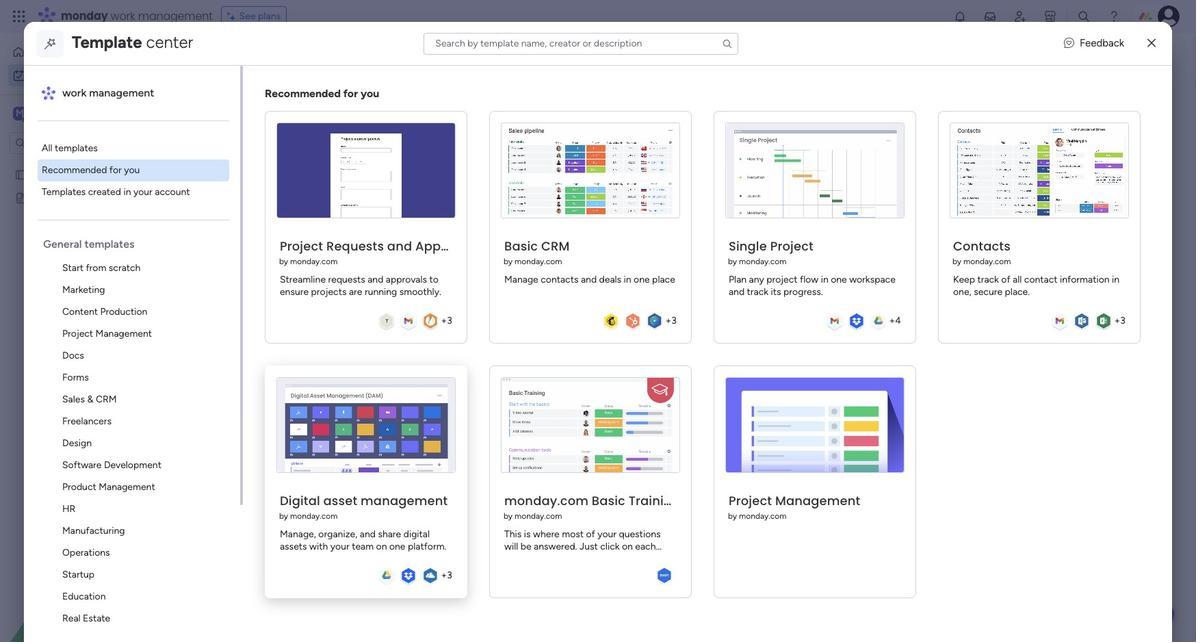 Task type: describe. For each thing, give the bounding box(es) containing it.
meeting
[[32, 192, 68, 203]]

contact
[[1025, 274, 1058, 285]]

+ for single project
[[890, 315, 896, 327]]

3 for contacts
[[1121, 315, 1126, 327]]

center
[[146, 32, 193, 52]]

m
[[16, 108, 24, 119]]

by inside project management by monday.com
[[729, 511, 738, 521]]

asset
[[324, 492, 358, 509]]

approvals
[[416, 237, 480, 254]]

content
[[62, 306, 98, 318]]

main
[[31, 107, 56, 120]]

meeting notes
[[32, 192, 96, 203]]

by inside single project by monday.com
[[729, 257, 738, 266]]

forms
[[62, 372, 89, 383]]

contacts
[[954, 237, 1011, 254]]

work for monday
[[111, 8, 135, 24]]

my first board
[[32, 168, 92, 180]]

real
[[62, 613, 81, 625]]

+ 3 for digital asset management
[[441, 570, 453, 581]]

update feed image
[[984, 10, 998, 23]]

secure
[[975, 286, 1003, 298]]

requests
[[328, 274, 366, 285]]

training
[[629, 492, 681, 509]]

to
[[430, 274, 439, 285]]

notifications image
[[954, 10, 968, 23]]

product
[[62, 481, 96, 493]]

running
[[365, 286, 397, 298]]

templates for general templates
[[85, 238, 135, 251]]

education
[[62, 591, 106, 603]]

and for management
[[360, 528, 376, 540]]

startup
[[62, 569, 95, 581]]

team
[[352, 541, 374, 552]]

monday
[[61, 8, 108, 24]]

content production
[[62, 306, 147, 318]]

you inside explore element
[[124, 164, 140, 176]]

my for my work
[[31, 69, 45, 81]]

search everything image
[[1078, 10, 1092, 23]]

monday.com inside 'digital asset management by monday.com'
[[290, 511, 338, 521]]

workspace image
[[13, 106, 27, 121]]

digital asset management by monday.com
[[279, 492, 448, 521]]

my work link
[[8, 64, 166, 86]]

development
[[104, 459, 162, 471]]

+ for basic crm
[[666, 315, 672, 327]]

crm inside work management templates element
[[96, 394, 117, 405]]

templates created in your account
[[42, 186, 190, 198]]

monday.com inside project management by monday.com
[[740, 511, 787, 521]]

platform.
[[408, 541, 447, 552]]

+ 3 for project requests and approvals
[[441, 315, 453, 327]]

for inside explore element
[[109, 164, 122, 176]]

one for basic crm
[[634, 274, 650, 285]]

general templates heading
[[43, 237, 240, 252]]

template
[[72, 32, 142, 52]]

deals
[[600, 274, 622, 285]]

project inside single project by monday.com
[[771, 237, 814, 254]]

contacts
[[541, 274, 579, 285]]

0 vertical spatial recommended
[[265, 87, 341, 100]]

project management
[[62, 328, 152, 340]]

first
[[48, 168, 65, 180]]

share
[[378, 528, 401, 540]]

in right deals
[[624, 274, 632, 285]]

lottie animation image
[[0, 504, 175, 642]]

in inside explore element
[[124, 186, 131, 198]]

by inside 'digital asset management by monday.com'
[[279, 511, 288, 521]]

marketing
[[62, 284, 105, 296]]

kendall parks image
[[1159, 5, 1181, 27]]

basic inside monday.com basic training by monday.com
[[592, 492, 626, 509]]

one inside manage, organize, and share digital assets with your team on one platform.
[[390, 541, 406, 552]]

any
[[750, 274, 765, 285]]

start from scratch
[[62, 262, 141, 274]]

project requests and approvals by monday.com
[[279, 237, 480, 266]]

monday.com inside single project by monday.com
[[740, 257, 787, 266]]

public board image for my first board
[[14, 168, 27, 181]]

my work option
[[8, 64, 166, 86]]

start
[[62, 262, 84, 274]]

manage contacts and deals in one place
[[505, 274, 676, 285]]

+ for contacts
[[1115, 315, 1121, 327]]

single project by monday.com
[[729, 237, 814, 266]]

track inside plan any project flow in one workspace and track its progress.
[[747, 286, 769, 298]]

all
[[42, 142, 52, 154]]

and inside plan any project flow in one workspace and track its progress.
[[729, 286, 745, 298]]

approvals
[[386, 274, 427, 285]]

contacts by monday.com
[[953, 237, 1012, 266]]

help image
[[1108, 10, 1122, 23]]

manage
[[505, 274, 539, 285]]

your inside explore element
[[133, 186, 153, 198]]

management for monday
[[138, 8, 213, 24]]

0 vertical spatial for
[[344, 87, 358, 100]]

lottie animation element
[[0, 504, 175, 642]]

keep track of all contact information in one, secure place.
[[954, 274, 1120, 298]]

2 vertical spatial work
[[62, 86, 87, 99]]

see plans button
[[221, 6, 287, 27]]

from
[[86, 262, 106, 274]]

see
[[239, 10, 256, 22]]

are
[[349, 286, 363, 298]]

estate
[[83, 613, 110, 625]]

manage, organize, and share digital assets with your team on one platform.
[[280, 528, 447, 552]]

design
[[62, 438, 92, 449]]

digital
[[404, 528, 430, 540]]

one,
[[954, 286, 972, 298]]

sales
[[62, 394, 85, 405]]

templates for all templates
[[55, 142, 98, 154]]

feedback
[[1081, 37, 1125, 49]]

template center
[[72, 32, 193, 52]]

my work
[[31, 69, 68, 81]]

of
[[1002, 274, 1011, 285]]

notes
[[70, 192, 96, 203]]

4
[[896, 315, 902, 327]]

management inside list box
[[89, 86, 154, 99]]

basic crm by monday.com
[[504, 237, 570, 266]]

docs
[[62, 350, 84, 362]]

by inside monday.com basic training by monday.com
[[504, 511, 513, 521]]



Task type: vqa. For each thing, say whether or not it's contained in the screenshot.
Later / 2 items
no



Task type: locate. For each thing, give the bounding box(es) containing it.
track
[[978, 274, 1000, 285], [747, 286, 769, 298]]

close image
[[1148, 38, 1157, 49]]

and up running at the top of the page
[[368, 274, 384, 285]]

workspace
[[58, 107, 112, 120], [850, 274, 896, 285]]

basic
[[505, 237, 538, 254], [592, 492, 626, 509]]

one inside plan any project flow in one workspace and track its progress.
[[831, 274, 848, 285]]

1 horizontal spatial recommended
[[265, 87, 341, 100]]

+ for project requests and approvals
[[441, 315, 447, 327]]

0 horizontal spatial your
[[133, 186, 153, 198]]

0 vertical spatial management
[[138, 8, 213, 24]]

basic up manage
[[505, 237, 538, 254]]

0 vertical spatial my
[[31, 69, 45, 81]]

2 horizontal spatial one
[[831, 274, 848, 285]]

templates inside explore element
[[55, 142, 98, 154]]

general templates
[[43, 238, 135, 251]]

on
[[376, 541, 387, 552]]

1 horizontal spatial crm
[[542, 237, 570, 254]]

invite members image
[[1014, 10, 1028, 23]]

and left deals
[[581, 274, 597, 285]]

1 vertical spatial workspace
[[850, 274, 896, 285]]

+
[[441, 315, 447, 327], [666, 315, 672, 327], [890, 315, 896, 327], [1115, 315, 1121, 327], [441, 570, 447, 581]]

crm right &
[[96, 394, 117, 405]]

crm
[[542, 237, 570, 254], [96, 394, 117, 405]]

basic inside the basic crm by monday.com
[[505, 237, 538, 254]]

public board image
[[14, 168, 27, 181], [14, 191, 27, 204]]

and
[[387, 237, 412, 254], [368, 274, 384, 285], [581, 274, 597, 285], [729, 286, 745, 298], [360, 528, 376, 540]]

0 vertical spatial work
[[111, 8, 135, 24]]

1 vertical spatial templates
[[85, 238, 135, 251]]

3 for basic crm
[[672, 315, 677, 327]]

streamline
[[280, 274, 326, 285]]

your down organize,
[[331, 541, 350, 552]]

production
[[100, 306, 147, 318]]

project inside work management templates element
[[62, 328, 93, 340]]

my down home
[[31, 69, 45, 81]]

manage,
[[280, 528, 316, 540]]

by
[[279, 257, 288, 266], [504, 257, 513, 266], [729, 257, 738, 266], [953, 257, 962, 266], [279, 511, 288, 521], [504, 511, 513, 521], [729, 511, 738, 521]]

Search by template name, creator or description search field
[[424, 33, 739, 54]]

management for digital
[[361, 492, 448, 509]]

flow
[[801, 274, 819, 285]]

my inside option
[[31, 69, 45, 81]]

management for product management
[[99, 481, 155, 493]]

work
[[111, 8, 135, 24], [47, 69, 68, 81], [62, 86, 87, 99]]

0 vertical spatial track
[[978, 274, 1000, 285]]

and up approvals
[[387, 237, 412, 254]]

0 vertical spatial workspace
[[58, 107, 112, 120]]

its
[[771, 286, 782, 298]]

in inside keep track of all contact information in one, secure place.
[[1113, 274, 1120, 285]]

home link
[[8, 41, 166, 63]]

1 vertical spatial basic
[[592, 492, 626, 509]]

monday.com inside contacts by monday.com
[[964, 257, 1012, 266]]

management
[[96, 328, 152, 340], [99, 481, 155, 493], [776, 492, 861, 509]]

1 vertical spatial recommended
[[42, 164, 107, 176]]

+ 3 for basic crm
[[666, 315, 677, 327]]

by inside contacts by monday.com
[[953, 257, 962, 266]]

board
[[67, 168, 92, 180]]

templates up board
[[55, 142, 98, 154]]

plans
[[258, 10, 281, 22]]

your
[[133, 186, 153, 198], [331, 541, 350, 552]]

and for and
[[368, 274, 384, 285]]

work down home
[[47, 69, 68, 81]]

software development
[[62, 459, 162, 471]]

workspace inside plan any project flow in one workspace and track its progress.
[[850, 274, 896, 285]]

and inside streamline requests and approvals to ensure projects are running smoothly.
[[368, 274, 384, 285]]

2 vertical spatial management
[[361, 492, 448, 509]]

created
[[88, 186, 121, 198]]

manufacturing
[[62, 525, 125, 537]]

basic left training
[[592, 492, 626, 509]]

option
[[0, 162, 175, 165]]

public board image for meeting notes
[[14, 191, 27, 204]]

0 horizontal spatial for
[[109, 164, 122, 176]]

monday marketplace image
[[1044, 10, 1058, 23]]

one left the place
[[634, 274, 650, 285]]

management for project management by monday.com
[[776, 492, 861, 509]]

0 vertical spatial recommended for you
[[265, 87, 380, 100]]

track up secure
[[978, 274, 1000, 285]]

track down any
[[747, 286, 769, 298]]

keep
[[954, 274, 976, 285]]

and up team
[[360, 528, 376, 540]]

project inside the project requests and approvals by monday.com
[[280, 237, 323, 254]]

hr
[[62, 503, 75, 515]]

in inside plan any project flow in one workspace and track its progress.
[[821, 274, 829, 285]]

project for project management by monday.com
[[729, 492, 773, 509]]

0 horizontal spatial workspace
[[58, 107, 112, 120]]

list box containing work management
[[38, 66, 243, 642]]

organize,
[[319, 528, 358, 540]]

all
[[1014, 274, 1023, 285]]

project for project requests and approvals by monday.com
[[280, 237, 323, 254]]

requests
[[327, 237, 384, 254]]

project for project management
[[62, 328, 93, 340]]

monday work management
[[61, 8, 213, 24]]

1 vertical spatial your
[[331, 541, 350, 552]]

your inside manage, organize, and share digital assets with your team on one platform.
[[331, 541, 350, 552]]

management
[[138, 8, 213, 24], [89, 86, 154, 99], [361, 492, 448, 509]]

1 vertical spatial recommended for you
[[42, 164, 140, 176]]

smoothly.
[[400, 286, 442, 298]]

0 horizontal spatial recommended for you
[[42, 164, 140, 176]]

scratch
[[109, 262, 141, 274]]

work for my
[[47, 69, 68, 81]]

1 horizontal spatial recommended for you
[[265, 87, 380, 100]]

home option
[[8, 41, 166, 63]]

public board image left the "meeting"
[[14, 191, 27, 204]]

account
[[155, 186, 190, 198]]

Search in workspace field
[[29, 135, 114, 151]]

work up template center
[[111, 8, 135, 24]]

0 horizontal spatial basic
[[505, 237, 538, 254]]

track inside keep track of all contact information in one, secure place.
[[978, 274, 1000, 285]]

one down share
[[390, 541, 406, 552]]

1 vertical spatial for
[[109, 164, 122, 176]]

and inside manage, organize, and share digital assets with your team on one platform.
[[360, 528, 376, 540]]

3 for project requests and approvals
[[447, 315, 453, 327]]

your left 'account' on the top left of the page
[[133, 186, 153, 198]]

0 vertical spatial basic
[[505, 237, 538, 254]]

&
[[87, 394, 93, 405]]

management down template center
[[89, 86, 154, 99]]

1 horizontal spatial workspace
[[850, 274, 896, 285]]

1 horizontal spatial one
[[634, 274, 650, 285]]

2 public board image from the top
[[14, 191, 27, 204]]

crm inside the basic crm by monday.com
[[542, 237, 570, 254]]

work up main workspace
[[62, 86, 87, 99]]

0 horizontal spatial one
[[390, 541, 406, 552]]

1 horizontal spatial for
[[344, 87, 358, 100]]

+ 4
[[890, 315, 902, 327]]

list box containing my first board
[[0, 160, 175, 394]]

0 vertical spatial you
[[361, 87, 380, 100]]

in right created
[[124, 186, 131, 198]]

management up center
[[138, 8, 213, 24]]

0 horizontal spatial crm
[[96, 394, 117, 405]]

and for by
[[581, 274, 597, 285]]

select product image
[[12, 10, 26, 23]]

by inside the project requests and approvals by monday.com
[[279, 257, 288, 266]]

management inside project management by monday.com
[[776, 492, 861, 509]]

monday.com
[[290, 257, 338, 266], [515, 257, 563, 266], [740, 257, 787, 266], [964, 257, 1012, 266], [505, 492, 589, 509], [290, 511, 338, 521], [515, 511, 563, 521], [740, 511, 787, 521]]

in right information
[[1113, 274, 1120, 285]]

in right flow
[[821, 274, 829, 285]]

management for project management
[[96, 328, 152, 340]]

general
[[43, 238, 82, 251]]

my for my first board
[[32, 168, 45, 180]]

1 vertical spatial work
[[47, 69, 68, 81]]

1 vertical spatial crm
[[96, 394, 117, 405]]

templates up start from scratch
[[85, 238, 135, 251]]

and inside the project requests and approvals by monday.com
[[387, 237, 412, 254]]

single
[[729, 237, 768, 254]]

0 vertical spatial templates
[[55, 142, 98, 154]]

0 horizontal spatial recommended
[[42, 164, 107, 176]]

work inside option
[[47, 69, 68, 81]]

see plans
[[239, 10, 281, 22]]

place.
[[1006, 286, 1031, 298]]

product management
[[62, 481, 155, 493]]

project inside project management by monday.com
[[729, 492, 773, 509]]

streamline requests and approvals to ensure projects are running smoothly.
[[280, 274, 442, 298]]

0 horizontal spatial you
[[124, 164, 140, 176]]

1 vertical spatial management
[[89, 86, 154, 99]]

place
[[653, 274, 676, 285]]

workspace down work management
[[58, 107, 112, 120]]

0 horizontal spatial track
[[747, 286, 769, 298]]

main workspace
[[31, 107, 112, 120]]

public board image left first
[[14, 168, 27, 181]]

assets
[[280, 541, 307, 552]]

plan any project flow in one workspace and track its progress.
[[729, 274, 896, 298]]

projects
[[311, 286, 347, 298]]

3 for digital asset management
[[447, 570, 453, 581]]

1 vertical spatial you
[[124, 164, 140, 176]]

None search field
[[424, 33, 739, 54]]

+ for digital asset management
[[441, 570, 447, 581]]

work management templates element
[[38, 257, 240, 642]]

0 vertical spatial public board image
[[14, 168, 27, 181]]

ensure
[[280, 286, 309, 298]]

recommended for you
[[265, 87, 380, 100], [42, 164, 140, 176]]

one for single project
[[831, 274, 848, 285]]

0 vertical spatial crm
[[542, 237, 570, 254]]

feedback link
[[1065, 36, 1125, 51]]

home
[[30, 46, 56, 58]]

one right flow
[[831, 274, 848, 285]]

recommended for you inside explore element
[[42, 164, 140, 176]]

plan
[[729, 274, 747, 285]]

0 vertical spatial your
[[133, 186, 153, 198]]

monday.com basic training by monday.com
[[504, 492, 681, 521]]

my left first
[[32, 168, 45, 180]]

and down plan
[[729, 286, 745, 298]]

by inside the basic crm by monday.com
[[504, 257, 513, 266]]

1 vertical spatial public board image
[[14, 191, 27, 204]]

search image
[[723, 38, 734, 49]]

1 horizontal spatial track
[[978, 274, 1000, 285]]

information
[[1061, 274, 1110, 285]]

+ 3 for contacts
[[1115, 315, 1126, 327]]

recommended inside explore element
[[42, 164, 107, 176]]

templates inside 'heading'
[[85, 238, 135, 251]]

+ 3
[[441, 315, 453, 327], [666, 315, 677, 327], [1115, 315, 1126, 327], [441, 570, 453, 581]]

templates
[[42, 186, 86, 198]]

workspace up + 4
[[850, 274, 896, 285]]

crm up contacts
[[542, 237, 570, 254]]

monday.com inside the basic crm by monday.com
[[515, 257, 563, 266]]

1 vertical spatial my
[[32, 168, 45, 180]]

management up digital
[[361, 492, 448, 509]]

1 horizontal spatial your
[[331, 541, 350, 552]]

sales & crm
[[62, 394, 117, 405]]

digital
[[280, 492, 320, 509]]

freelancers
[[62, 416, 112, 427]]

workspace selection element
[[13, 105, 114, 123]]

1 horizontal spatial basic
[[592, 492, 626, 509]]

1 public board image from the top
[[14, 168, 27, 181]]

1 horizontal spatial you
[[361, 87, 380, 100]]

explore element
[[38, 138, 240, 203]]

list box
[[38, 66, 243, 642], [0, 160, 175, 394]]

v2 user feedback image
[[1065, 36, 1075, 51]]

management inside 'digital asset management by monday.com'
[[361, 492, 448, 509]]

1 vertical spatial track
[[747, 286, 769, 298]]

monday.com inside the project requests and approvals by monday.com
[[290, 257, 338, 266]]

work management
[[62, 86, 154, 99]]



